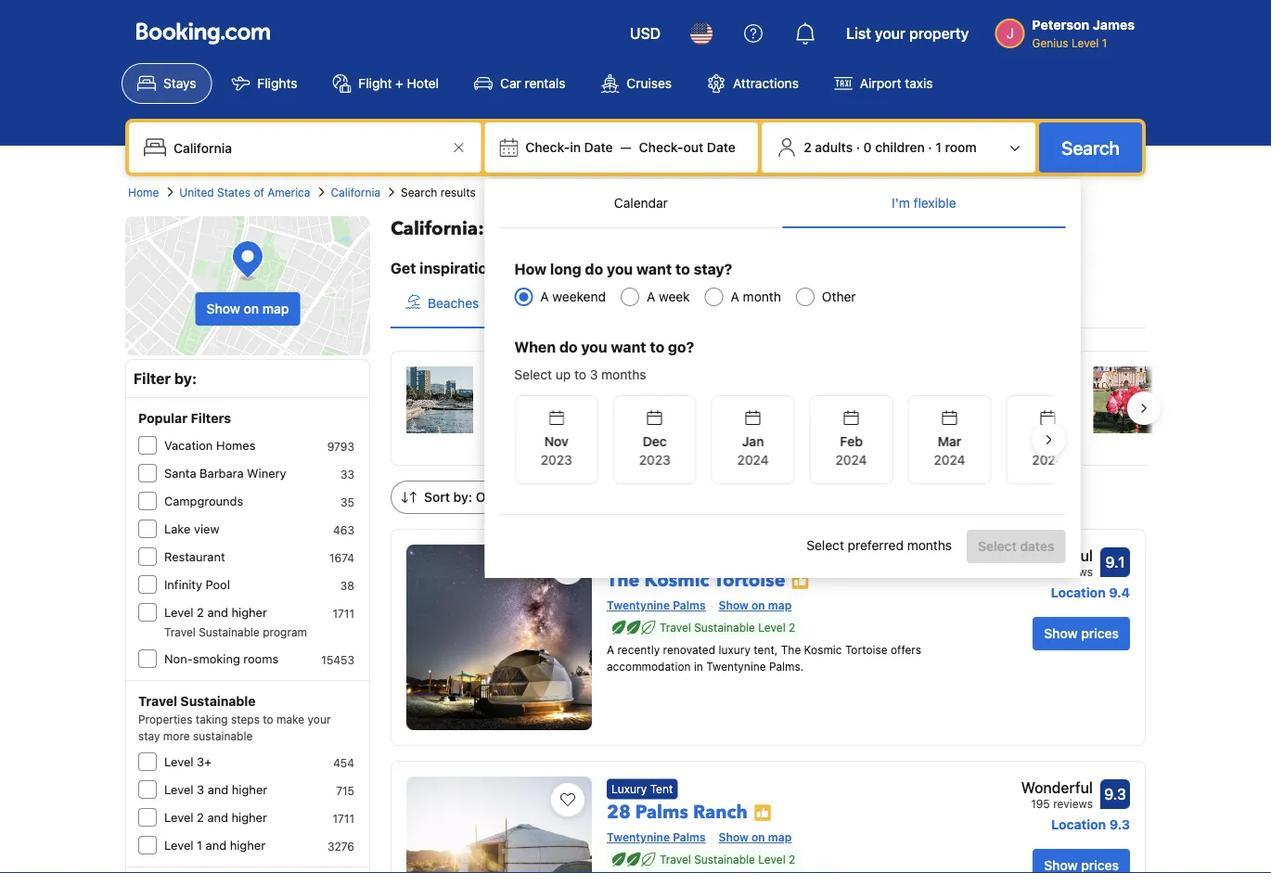 Task type: describe. For each thing, give the bounding box(es) containing it.
cruises link
[[585, 63, 688, 104]]

in for relax in nature
[[567, 296, 578, 311]]

—
[[621, 140, 632, 155]]

1 inside peterson james genius level 1
[[1103, 36, 1108, 49]]

our
[[476, 490, 499, 505]]

san
[[488, 369, 515, 387]]

next
[[560, 259, 592, 277]]

2 date from the left
[[707, 140, 736, 155]]

2024 for feb
[[836, 453, 867, 468]]

other
[[822, 289, 856, 305]]

sustainable down ranch
[[695, 854, 756, 867]]

travel up renovated
[[660, 622, 691, 635]]

airport taxis link
[[819, 63, 949, 104]]

stays link
[[122, 63, 212, 104]]

taking
[[196, 713, 228, 726]]

level 3+
[[164, 755, 212, 769]]

properties for 81 properties
[[844, 435, 898, 448]]

get
[[391, 259, 416, 277]]

vacation
[[164, 439, 213, 453]]

room
[[946, 140, 977, 155]]

to up week
[[676, 260, 691, 278]]

in for relax in nature • beaches • family- friendly
[[864, 390, 875, 406]]

the kosmic tortoise
[[607, 568, 786, 593]]

in inside a recently renovated luxury tent, the kosmic tortoise offers accommodation in twentynine palms.
[[694, 661, 704, 674]]

by: for filter
[[174, 370, 197, 388]]

view
[[194, 522, 220, 536]]

select dates button
[[967, 530, 1066, 564]]

by: for sort
[[454, 490, 473, 505]]

2 • from the left
[[645, 390, 651, 406]]

property
[[910, 25, 970, 42]]

non-smoking rooms
[[164, 652, 279, 666]]

2 check- from the left
[[639, 140, 684, 155]]

+
[[396, 76, 404, 91]]

peterson james genius level 1
[[1033, 17, 1135, 49]]

when do you want to go?
[[515, 338, 695, 356]]

38
[[341, 579, 355, 592]]

dates
[[1021, 539, 1055, 554]]

how long do you want to stay?
[[515, 260, 733, 278]]

romantic
[[672, 296, 728, 311]]

up
[[556, 367, 571, 382]]

inspiration
[[420, 259, 497, 277]]

select dates
[[979, 539, 1055, 554]]

9.4
[[1110, 585, 1131, 601]]

reviews for the kosmic tortoise
[[1054, 565, 1094, 578]]

4 • from the left
[[985, 390, 991, 406]]

genius
[[1033, 36, 1069, 49]]

1 • from the left
[[543, 390, 549, 406]]

sustainable
[[193, 730, 253, 743]]

9.1
[[1106, 554, 1126, 571]]

adults
[[815, 140, 853, 155]]

feb 2024
[[836, 434, 867, 468]]

california: 20,933 properties found
[[391, 216, 711, 242]]

lake view
[[164, 522, 220, 536]]

wonderful element for 28 palms ranch
[[1022, 777, 1094, 799]]

flight
[[359, 76, 392, 91]]

relax in nature
[[531, 296, 620, 311]]

1403 properties
[[488, 417, 572, 430]]

3+
[[197, 755, 212, 769]]

33
[[341, 468, 355, 481]]

show inside button
[[207, 301, 240, 317]]

select for select preferred months
[[807, 538, 845, 553]]

wonderful for the kosmic tortoise
[[1022, 547, 1094, 565]]

0 horizontal spatial tortoise
[[714, 568, 786, 593]]

2023 for nov
[[541, 453, 572, 468]]

search for search results
[[401, 186, 438, 199]]

apr
[[1037, 434, 1059, 449]]

463
[[333, 524, 355, 537]]

twentynine palms for the kosmic tortoise
[[607, 599, 706, 612]]

great
[[780, 296, 813, 311]]

non-
[[164, 652, 193, 666]]

relax in nature button
[[494, 279, 634, 328]]

select for select dates
[[979, 539, 1017, 554]]

level 1 and higher
[[164, 839, 266, 853]]

sustainable up non-smoking rooms
[[199, 626, 260, 639]]

san diego beaches • family-friendly • boating
[[488, 369, 700, 406]]

the kosmic tortoise image
[[407, 545, 592, 731]]

properties
[[138, 713, 193, 726]]

1 vertical spatial do
[[560, 338, 578, 356]]

sustainable inside travel sustainable properties taking steps to make your stay more sustainable
[[180, 694, 256, 709]]

homes
[[216, 439, 256, 453]]

to inside travel sustainable properties taking steps to make your stay more sustainable
[[263, 713, 274, 726]]

check-in date button
[[518, 131, 621, 164]]

usd
[[630, 25, 661, 42]]

2024 for apr
[[1032, 453, 1064, 468]]

dec 2023
[[639, 434, 670, 468]]

united states of america
[[179, 186, 310, 199]]

home
[[128, 186, 159, 199]]

2024 for jan
[[737, 453, 769, 468]]

travel sustainable level 2 for the kosmic tortoise
[[660, 622, 796, 635]]

palms.
[[770, 661, 804, 674]]

1 · from the left
[[857, 140, 861, 155]]

on for 28 palms ranch
[[752, 831, 766, 844]]

search button
[[1040, 123, 1143, 173]]

make
[[277, 713, 305, 726]]

select for select up to 3 months
[[515, 367, 552, 382]]

main content containing california: 20,933 properties found
[[376, 216, 1272, 874]]

1 1711 from the top
[[333, 607, 355, 620]]

relax in nature • beaches • family- friendly
[[829, 390, 1038, 424]]

offers
[[891, 644, 922, 657]]

airport taxis
[[860, 76, 934, 91]]

travel sustainable level 2 for 28 palms ranch
[[660, 854, 796, 867]]

travel up non-
[[164, 626, 196, 639]]

scored 9.3 element
[[1101, 780, 1131, 810]]

tent,
[[754, 644, 778, 657]]

palms inside luxury tent 28 palms ranch
[[636, 800, 689, 825]]

long
[[550, 260, 582, 278]]

attractions
[[733, 76, 799, 91]]

tab list containing beaches
[[391, 279, 1147, 330]]

this property is part of our preferred partner program. it's committed to providing excellent service and good value. it'll pay us a higher commission if you make a booking. image for 28 palms ranch
[[754, 804, 772, 823]]

popular filters
[[138, 411, 231, 426]]

1 vertical spatial 3
[[197, 783, 204, 797]]

flight + hotel link
[[317, 63, 455, 104]]

tent
[[650, 783, 673, 796]]

nov
[[544, 434, 568, 449]]

beaches inside button
[[428, 296, 479, 311]]

home link
[[128, 184, 159, 201]]

beaches inside relax in nature • beaches • family- friendly
[[930, 390, 981, 406]]

the inside the kosmic tortoise link
[[607, 568, 640, 593]]

twentynine palms for 28 palms ranch
[[607, 831, 706, 844]]

properties for 1403 properties
[[518, 417, 572, 430]]

america
[[268, 186, 310, 199]]

stay
[[138, 730, 160, 743]]

reviews for 28 palms ranch
[[1054, 797, 1094, 810]]

rooms
[[244, 652, 279, 666]]

3 • from the left
[[920, 390, 926, 406]]

81 properties
[[829, 435, 898, 448]]

Where are you going? field
[[166, 131, 448, 164]]

1 vertical spatial your
[[524, 259, 557, 277]]

monterey image
[[747, 367, 814, 434]]

1 date from the left
[[585, 140, 613, 155]]

location for 28 palms ranch
[[1052, 817, 1107, 833]]

your inside 'link'
[[875, 25, 906, 42]]

2 adults · 0 children · 1 room
[[804, 140, 977, 155]]

this property is part of our preferred partner program. it's committed to providing excellent service and good value. it'll pay us a higher commission if you make a booking. image
[[792, 572, 810, 591]]

nov 2023
[[541, 434, 572, 468]]

to right up
[[575, 367, 587, 382]]

show on map inside button
[[207, 301, 289, 317]]

i'm flexible
[[892, 195, 957, 211]]

wonderful for 28 palms ranch
[[1022, 779, 1094, 797]]

wonderful 195 reviews
[[1022, 779, 1094, 810]]

the kosmic tortoise link
[[607, 545, 999, 593]]

1 inside button
[[936, 140, 942, 155]]

2023 for dec
[[639, 453, 670, 468]]

0 vertical spatial do
[[585, 260, 604, 278]]

show on map for the kosmic tortoise
[[719, 599, 792, 612]]

kosmic inside the kosmic tortoise link
[[645, 568, 710, 593]]

filters
[[191, 411, 231, 426]]

tab list containing calendar
[[500, 179, 1066, 229]]

nature for relax in nature • beaches • family- friendly
[[878, 390, 917, 406]]

vacation homes
[[164, 439, 256, 453]]

your account menu peterson james genius level 1 element
[[996, 8, 1143, 51]]

ranch
[[693, 800, 748, 825]]

out
[[684, 140, 704, 155]]

for
[[500, 259, 521, 277]]

location 9.4
[[1052, 585, 1131, 601]]

28
[[607, 800, 631, 825]]

show inside "dropdown button"
[[1045, 626, 1078, 641]]

list
[[847, 25, 872, 42]]

travel inside travel sustainable properties taking steps to make your stay more sustainable
[[138, 694, 177, 709]]

twentynine for the kosmic tortoise
[[607, 599, 670, 612]]



Task type: locate. For each thing, give the bounding box(es) containing it.
2 horizontal spatial select
[[979, 539, 1017, 554]]

location down the wonderful 92 reviews
[[1052, 585, 1106, 601]]

on for the kosmic tortoise
[[752, 599, 766, 612]]

2 vertical spatial your
[[308, 713, 331, 726]]

on inside button
[[244, 301, 259, 317]]

0 vertical spatial wonderful element
[[1022, 545, 1094, 567]]

2 vertical spatial on
[[752, 831, 766, 844]]

the
[[607, 568, 640, 593], [781, 644, 801, 657]]

check-in date — check-out date
[[526, 140, 736, 155]]

nature inside relax in nature • beaches • family- friendly
[[878, 390, 917, 406]]

stays
[[163, 76, 196, 91]]

reviews
[[1054, 565, 1094, 578], [1054, 797, 1094, 810]]

pool
[[206, 578, 230, 592]]

luxury tent 28 palms ranch
[[607, 783, 748, 825]]

date left '—'
[[585, 140, 613, 155]]

0 vertical spatial kosmic
[[645, 568, 710, 593]]

0 vertical spatial months
[[602, 367, 647, 382]]

2 vertical spatial map
[[769, 831, 792, 844]]

friendly down select up to 3 months
[[596, 390, 642, 406]]

1 check- from the left
[[526, 140, 570, 155]]

a down how
[[541, 289, 549, 305]]

properties up trip
[[559, 216, 653, 242]]

1 vertical spatial 1
[[936, 140, 942, 155]]

1 2023 from the left
[[541, 453, 572, 468]]

1 vertical spatial location
[[1052, 817, 1107, 833]]

1 twentynine palms from the top
[[607, 599, 706, 612]]

scored 9.1 element
[[1101, 548, 1131, 577]]

tab list
[[500, 179, 1066, 229], [391, 279, 1147, 330]]

flexible
[[914, 195, 957, 211]]

1 vertical spatial reviews
[[1054, 797, 1094, 810]]

2 2023 from the left
[[639, 453, 670, 468]]

1 vertical spatial 9.3
[[1110, 817, 1131, 833]]

properties up nov
[[518, 417, 572, 430]]

properties inside search results updated. california: 20,933 properties found. element
[[559, 216, 653, 242]]

0 vertical spatial 1
[[1103, 36, 1108, 49]]

twentynine up recently
[[607, 599, 670, 612]]

by: left 'our'
[[454, 490, 473, 505]]

195
[[1032, 797, 1051, 810]]

1 wonderful from the top
[[1022, 547, 1094, 565]]

reviews inside the wonderful 92 reviews
[[1054, 565, 1094, 578]]

nature down trip
[[581, 296, 620, 311]]

show
[[207, 301, 240, 317], [719, 599, 749, 612], [1045, 626, 1078, 641], [719, 831, 749, 844]]

0 vertical spatial by:
[[174, 370, 197, 388]]

rentals
[[525, 76, 566, 91]]

a week
[[647, 289, 690, 305]]

palms down luxury tent 28 palms ranch
[[673, 831, 706, 844]]

0 vertical spatial tab list
[[500, 179, 1066, 229]]

2 wonderful element from the top
[[1022, 777, 1094, 799]]

1 vertical spatial you
[[582, 338, 608, 356]]

2 vertical spatial 1
[[197, 839, 202, 853]]

1 down the level 3 and higher
[[197, 839, 202, 853]]

twentynine palms down the kosmic tortoise
[[607, 599, 706, 612]]

to
[[676, 260, 691, 278], [650, 338, 665, 356], [575, 367, 587, 382], [263, 713, 274, 726]]

in inside button
[[567, 296, 578, 311]]

show prices
[[1045, 626, 1120, 641]]

1 horizontal spatial by:
[[454, 490, 473, 505]]

travel sustainable level 2 up the 'luxury'
[[660, 622, 796, 635]]

your
[[875, 25, 906, 42], [524, 259, 557, 277], [308, 713, 331, 726]]

show on map for 28 palms ranch
[[719, 831, 792, 844]]

relax for relax in nature
[[531, 296, 564, 311]]

0 vertical spatial show on map
[[207, 301, 289, 317]]

1 vertical spatial by:
[[454, 490, 473, 505]]

wonderful element
[[1022, 545, 1094, 567], [1022, 777, 1094, 799]]

your right the for
[[524, 259, 557, 277]]

0 vertical spatial properties
[[559, 216, 653, 242]]

friendly inside san diego beaches • family-friendly • boating
[[596, 390, 642, 406]]

do up up
[[560, 338, 578, 356]]

1 down james
[[1103, 36, 1108, 49]]

1 vertical spatial kosmic
[[805, 644, 843, 657]]

2024 down mar
[[934, 453, 965, 468]]

0 vertical spatial twentynine palms
[[607, 599, 706, 612]]

1 horizontal spatial friendly
[[829, 409, 874, 424]]

0 vertical spatial 3
[[590, 367, 598, 382]]

2 horizontal spatial 1
[[1103, 36, 1108, 49]]

1 vertical spatial wonderful
[[1022, 779, 1094, 797]]

palms down tent
[[636, 800, 689, 825]]

1 vertical spatial on
[[752, 599, 766, 612]]

wonderful up 92
[[1022, 547, 1094, 565]]

search for search
[[1062, 136, 1121, 158]]

region
[[500, 388, 1090, 492]]

2 1711 from the top
[[333, 812, 355, 825]]

twentynine down 28
[[607, 831, 670, 844]]

1 vertical spatial 1711
[[333, 812, 355, 825]]

2 vertical spatial properties
[[844, 435, 898, 448]]

0 horizontal spatial ·
[[857, 140, 861, 155]]

· right children
[[929, 140, 933, 155]]

attractions link
[[692, 63, 815, 104]]

date
[[585, 140, 613, 155], [707, 140, 736, 155]]

beaches down san
[[488, 390, 540, 406]]

to left "make" at bottom
[[263, 713, 274, 726]]

1 horizontal spatial ·
[[929, 140, 933, 155]]

nature for relax in nature
[[581, 296, 620, 311]]

the up palms.
[[781, 644, 801, 657]]

renovated
[[663, 644, 716, 657]]

0 horizontal spatial date
[[585, 140, 613, 155]]

weekend
[[553, 289, 606, 305]]

you up select up to 3 months
[[582, 338, 608, 356]]

0 horizontal spatial family-
[[553, 390, 596, 406]]

sort
[[424, 490, 450, 505]]

list your property link
[[836, 11, 981, 56]]

steps
[[231, 713, 260, 726]]

james
[[1093, 17, 1135, 32]]

level
[[1072, 36, 1099, 49], [164, 606, 194, 620], [759, 622, 786, 635], [164, 755, 194, 769], [164, 783, 194, 797], [164, 811, 194, 825], [164, 839, 194, 853], [759, 854, 786, 867]]

2 inside button
[[804, 140, 812, 155]]

3 down 3+ at the bottom of page
[[197, 783, 204, 797]]

a for a weekend
[[541, 289, 549, 305]]

3 down when do you want to go?
[[590, 367, 598, 382]]

2024 down feb on the right
[[836, 453, 867, 468]]

booking.com image
[[136, 22, 270, 45]]

0 vertical spatial travel sustainable level 2
[[660, 622, 796, 635]]

do
[[585, 260, 604, 278], [560, 338, 578, 356]]

prices
[[1082, 626, 1120, 641]]

in up 81 properties
[[864, 390, 875, 406]]

you right next
[[607, 260, 633, 278]]

1 vertical spatial tab list
[[391, 279, 1147, 330]]

a left month
[[731, 289, 740, 305]]

outdoors
[[816, 296, 870, 311]]

a for a week
[[647, 289, 656, 305]]

select up this property is part of our preferred partner program. it's committed to providing excellent service and good value. it'll pay us a higher commission if you make a booking. image
[[807, 538, 845, 553]]

1 horizontal spatial 1
[[936, 140, 942, 155]]

2024 down jan
[[737, 453, 769, 468]]

beaches button
[[391, 279, 494, 328]]

a left week
[[647, 289, 656, 305]]

by:
[[174, 370, 197, 388], [454, 490, 473, 505]]

level inside peterson james genius level 1
[[1072, 36, 1099, 49]]

relax for relax in nature • beaches • family- friendly
[[829, 390, 861, 406]]

2 horizontal spatial your
[[875, 25, 906, 42]]

1 horizontal spatial 2023
[[639, 453, 670, 468]]

0 vertical spatial friendly
[[596, 390, 642, 406]]

1 vertical spatial search
[[401, 186, 438, 199]]

do right long on the top left of the page
[[585, 260, 604, 278]]

apr 2024
[[1032, 434, 1064, 468]]

level 2 and higher
[[164, 606, 267, 620], [164, 811, 267, 825]]

sustainable up taking
[[180, 694, 256, 709]]

0 vertical spatial wonderful
[[1022, 547, 1094, 565]]

the inside a recently renovated luxury tent, the kosmic tortoise offers accommodation in twentynine palms.
[[781, 644, 801, 657]]

twentynine inside a recently renovated luxury tent, the kosmic tortoise offers accommodation in twentynine palms.
[[707, 661, 767, 674]]

1 horizontal spatial check-
[[639, 140, 684, 155]]

select inside button
[[979, 539, 1017, 554]]

1 vertical spatial tortoise
[[846, 644, 888, 657]]

location
[[1052, 585, 1106, 601], [1052, 817, 1107, 833]]

map for the kosmic tortoise
[[769, 599, 792, 612]]

dec
[[643, 434, 667, 449]]

level 2 and higher down pool
[[164, 606, 267, 620]]

picks
[[528, 490, 561, 505]]

1711 down 715
[[333, 812, 355, 825]]

santa barbara image
[[1094, 367, 1161, 434]]

reviews up location 9.4 on the bottom of the page
[[1054, 565, 1094, 578]]

friendly inside relax in nature • beaches • family- friendly
[[829, 409, 874, 424]]

1 horizontal spatial family-
[[994, 390, 1038, 406]]

i'm flexible button
[[783, 179, 1066, 227]]

1 family- from the left
[[553, 390, 596, 406]]

flights
[[258, 76, 297, 91]]

0 horizontal spatial months
[[602, 367, 647, 382]]

region containing nov 2023
[[500, 388, 1090, 492]]

1 vertical spatial map
[[769, 599, 792, 612]]

family- down select up to 3 months
[[553, 390, 596, 406]]

in down long on the top left of the page
[[567, 296, 578, 311]]

relax inside relax in nature button
[[531, 296, 564, 311]]

0 vertical spatial the
[[607, 568, 640, 593]]

0 horizontal spatial select
[[515, 367, 552, 382]]

•
[[543, 390, 549, 406], [645, 390, 651, 406], [920, 390, 926, 406], [985, 390, 991, 406]]

winery
[[247, 466, 286, 480]]

by: right filter
[[174, 370, 197, 388]]

want left go?
[[611, 338, 647, 356]]

relax down how
[[531, 296, 564, 311]]

1 vertical spatial months
[[908, 538, 953, 553]]

9.3 down scored 9.3 element
[[1110, 817, 1131, 833]]

san diego image
[[407, 367, 473, 434]]

level 2 and higher down the level 3 and higher
[[164, 811, 267, 825]]

reviews inside wonderful 195 reviews
[[1054, 797, 1094, 810]]

1 horizontal spatial beaches
[[488, 390, 540, 406]]

· left 0
[[857, 140, 861, 155]]

jan 2024
[[737, 434, 769, 468]]

2023 down dec
[[639, 453, 670, 468]]

boating
[[655, 390, 700, 406]]

jan
[[742, 434, 764, 449]]

family- inside relax in nature • beaches • family- friendly
[[994, 390, 1038, 406]]

2 · from the left
[[929, 140, 933, 155]]

reviews up location 9.3
[[1054, 797, 1094, 810]]

kosmic up renovated
[[645, 568, 710, 593]]

28 palms ranch image
[[407, 777, 592, 874]]

travel down luxury tent 28 palms ranch
[[660, 854, 691, 867]]

twentynine palms down luxury tent 28 palms ranch
[[607, 831, 706, 844]]

1 2024 from the left
[[737, 453, 769, 468]]

san diego region
[[376, 343, 1272, 473]]

0 horizontal spatial by:
[[174, 370, 197, 388]]

tortoise left the offers
[[846, 644, 888, 657]]

0 horizontal spatial search
[[401, 186, 438, 199]]

select down when at the left top of page
[[515, 367, 552, 382]]

travel sustainable properties taking steps to make your stay more sustainable
[[138, 694, 331, 743]]

palms for 28 palms ranch
[[673, 831, 706, 844]]

airport
[[860, 76, 902, 91]]

more
[[163, 730, 190, 743]]

2 vertical spatial palms
[[673, 831, 706, 844]]

0 vertical spatial on
[[244, 301, 259, 317]]

0 horizontal spatial 3
[[197, 783, 204, 797]]

1 vertical spatial show on map
[[719, 599, 792, 612]]

by: inside main content
[[454, 490, 473, 505]]

relax up feb on the right
[[829, 390, 861, 406]]

search
[[1062, 136, 1121, 158], [401, 186, 438, 199]]

1 vertical spatial want
[[611, 338, 647, 356]]

popular
[[138, 411, 188, 426]]

twentynine down the 'luxury'
[[707, 661, 767, 674]]

0 horizontal spatial nature
[[581, 296, 620, 311]]

map
[[262, 301, 289, 317], [769, 599, 792, 612], [769, 831, 792, 844]]

1 horizontal spatial tortoise
[[846, 644, 888, 657]]

1 vertical spatial travel sustainable level 2
[[660, 854, 796, 867]]

this property is part of our preferred partner program. it's committed to providing excellent service and good value. it'll pay us a higher commission if you make a booking. image
[[792, 572, 810, 591], [754, 804, 772, 823], [754, 804, 772, 823]]

travel up properties
[[138, 694, 177, 709]]

1 reviews from the top
[[1054, 565, 1094, 578]]

list your property
[[847, 25, 970, 42]]

0 horizontal spatial 1
[[197, 839, 202, 853]]

1 vertical spatial relax
[[829, 390, 861, 406]]

check- right '—'
[[639, 140, 684, 155]]

1 wonderful element from the top
[[1022, 545, 1094, 567]]

2024
[[737, 453, 769, 468], [836, 453, 867, 468], [934, 453, 965, 468], [1032, 453, 1064, 468]]

1 vertical spatial wonderful element
[[1022, 777, 1094, 799]]

i'm
[[892, 195, 910, 211]]

months down when do you want to go?
[[602, 367, 647, 382]]

your right "make" at bottom
[[308, 713, 331, 726]]

your inside travel sustainable properties taking steps to make your stay more sustainable
[[308, 713, 331, 726]]

select
[[515, 367, 552, 382], [807, 538, 845, 553], [979, 539, 1017, 554]]

twentynine
[[607, 599, 670, 612], [707, 661, 767, 674], [607, 831, 670, 844]]

diego
[[519, 369, 561, 387]]

palms for the kosmic tortoise
[[673, 599, 706, 612]]

2 travel sustainable level 2 from the top
[[660, 854, 796, 867]]

restaurant
[[164, 550, 225, 564]]

map for 28 palms ranch
[[769, 831, 792, 844]]

1 horizontal spatial months
[[908, 538, 953, 553]]

your right list
[[875, 25, 906, 42]]

barbara
[[200, 466, 244, 480]]

0 horizontal spatial your
[[308, 713, 331, 726]]

sustainable up the 'luxury'
[[695, 622, 756, 635]]

taxis
[[905, 76, 934, 91]]

kosmic inside a recently renovated luxury tent, the kosmic tortoise offers accommodation in twentynine palms.
[[805, 644, 843, 657]]

a left recently
[[607, 644, 615, 657]]

1 horizontal spatial kosmic
[[805, 644, 843, 657]]

0 vertical spatial location
[[1052, 585, 1106, 601]]

1 left room
[[936, 140, 942, 155]]

0 vertical spatial 9.3
[[1105, 786, 1127, 803]]

tortoise left this property is part of our preferred partner program. it's committed to providing excellent service and good value. it'll pay us a higher commission if you make a booking. image
[[714, 568, 786, 593]]

1 vertical spatial level 2 and higher
[[164, 811, 267, 825]]

kosmic
[[645, 568, 710, 593], [805, 644, 843, 657]]

beaches inside san diego beaches • family-friendly • boating
[[488, 390, 540, 406]]

flight + hotel
[[359, 76, 439, 91]]

2 level 2 and higher from the top
[[164, 811, 267, 825]]

3 2024 from the left
[[934, 453, 965, 468]]

search results updated. california: 20,933 properties found. element
[[391, 216, 1147, 242]]

2 vertical spatial twentynine
[[607, 831, 670, 844]]

main content
[[376, 216, 1272, 874]]

1711 down 38 on the bottom left of the page
[[333, 607, 355, 620]]

2023 down nov
[[541, 453, 572, 468]]

this property is part of our preferred partner program. it's committed to providing excellent service and good value. it'll pay us a higher commission if you make a booking. image for the kosmic tortoise
[[792, 572, 810, 591]]

sort by: our top picks
[[424, 490, 561, 505]]

friendly
[[596, 390, 642, 406], [829, 409, 874, 424]]

select left dates
[[979, 539, 1017, 554]]

friendly up feb on the right
[[829, 409, 874, 424]]

months right preferred
[[908, 538, 953, 553]]

search inside button
[[1062, 136, 1121, 158]]

filter by:
[[134, 370, 197, 388]]

in down renovated
[[694, 661, 704, 674]]

0 vertical spatial nature
[[581, 296, 620, 311]]

map inside button
[[262, 301, 289, 317]]

family- up the apr
[[994, 390, 1038, 406]]

2 reviews from the top
[[1054, 797, 1094, 810]]

in left '—'
[[570, 140, 581, 155]]

9.3 up location 9.3
[[1105, 786, 1127, 803]]

0 vertical spatial tortoise
[[714, 568, 786, 593]]

relax inside relax in nature • beaches • family- friendly
[[829, 390, 861, 406]]

9.3
[[1105, 786, 1127, 803], [1110, 817, 1131, 833]]

2024 for mar
[[934, 453, 965, 468]]

2 vertical spatial show on map
[[719, 831, 792, 844]]

0 vertical spatial reviews
[[1054, 565, 1094, 578]]

1 vertical spatial properties
[[518, 417, 572, 430]]

1 horizontal spatial relax
[[829, 390, 861, 406]]

wonderful up 195
[[1022, 779, 1094, 797]]

3276
[[328, 840, 355, 853]]

1 vertical spatial palms
[[636, 800, 689, 825]]

1 horizontal spatial date
[[707, 140, 736, 155]]

0 vertical spatial 1711
[[333, 607, 355, 620]]

1 horizontal spatial search
[[1062, 136, 1121, 158]]

travel sustainable level 2 down ranch
[[660, 854, 796, 867]]

0 horizontal spatial beaches
[[428, 296, 479, 311]]

location down wonderful 195 reviews
[[1052, 817, 1107, 833]]

a inside a recently renovated luxury tent, the kosmic tortoise offers accommodation in twentynine palms.
[[607, 644, 615, 657]]

2024 down the apr
[[1032, 453, 1064, 468]]

a for a month
[[731, 289, 740, 305]]

0 vertical spatial relax
[[531, 296, 564, 311]]

2 family- from the left
[[994, 390, 1038, 406]]

beaches down inspiration at the left
[[428, 296, 479, 311]]

0 horizontal spatial friendly
[[596, 390, 642, 406]]

month
[[743, 289, 782, 305]]

1 horizontal spatial the
[[781, 644, 801, 657]]

1 vertical spatial twentynine palms
[[607, 831, 706, 844]]

1 horizontal spatial your
[[524, 259, 557, 277]]

date right out
[[707, 140, 736, 155]]

1 level 2 and higher from the top
[[164, 606, 267, 620]]

california
[[331, 186, 381, 199]]

palms down the kosmic tortoise
[[673, 599, 706, 612]]

0 vertical spatial map
[[262, 301, 289, 317]]

0 vertical spatial you
[[607, 260, 633, 278]]

1 horizontal spatial select
[[807, 538, 845, 553]]

1 travel sustainable level 2 from the top
[[660, 622, 796, 635]]

want up a week
[[637, 260, 672, 278]]

0 vertical spatial palms
[[673, 599, 706, 612]]

2 twentynine palms from the top
[[607, 831, 706, 844]]

family- inside san diego beaches • family-friendly • boating
[[553, 390, 596, 406]]

in for check-in date — check-out date
[[570, 140, 581, 155]]

the up recently
[[607, 568, 640, 593]]

nature inside button
[[581, 296, 620, 311]]

how
[[515, 260, 547, 278]]

0 vertical spatial want
[[637, 260, 672, 278]]

romantic button
[[634, 279, 743, 328]]

a for a recently renovated luxury tent, the kosmic tortoise offers accommodation in twentynine palms.
[[607, 644, 615, 657]]

2 2024 from the left
[[836, 453, 867, 468]]

check-
[[526, 140, 570, 155], [639, 140, 684, 155]]

to left go?
[[650, 338, 665, 356]]

tortoise inside a recently renovated luxury tent, the kosmic tortoise offers accommodation in twentynine palms.
[[846, 644, 888, 657]]

location for the kosmic tortoise
[[1052, 585, 1106, 601]]

check-out date button
[[632, 131, 743, 164]]

kosmic right tent,
[[805, 644, 843, 657]]

nature up 81 properties
[[878, 390, 917, 406]]

cruises
[[627, 76, 672, 91]]

1 horizontal spatial 3
[[590, 367, 598, 382]]

1 vertical spatial friendly
[[829, 409, 874, 424]]

0 horizontal spatial kosmic
[[645, 568, 710, 593]]

in inside relax in nature • beaches • family- friendly
[[864, 390, 875, 406]]

1 vertical spatial nature
[[878, 390, 917, 406]]

properties right 81
[[844, 435, 898, 448]]

wonderful element for the kosmic tortoise
[[1022, 545, 1094, 567]]

0 horizontal spatial relax
[[531, 296, 564, 311]]

wonderful 92 reviews
[[1022, 547, 1094, 578]]

check- down the rentals
[[526, 140, 570, 155]]

twentynine for 28 palms ranch
[[607, 831, 670, 844]]

4 2024 from the left
[[1032, 453, 1064, 468]]

beaches up mar
[[930, 390, 981, 406]]

2 wonderful from the top
[[1022, 779, 1094, 797]]



Task type: vqa. For each thing, say whether or not it's contained in the screenshot.


